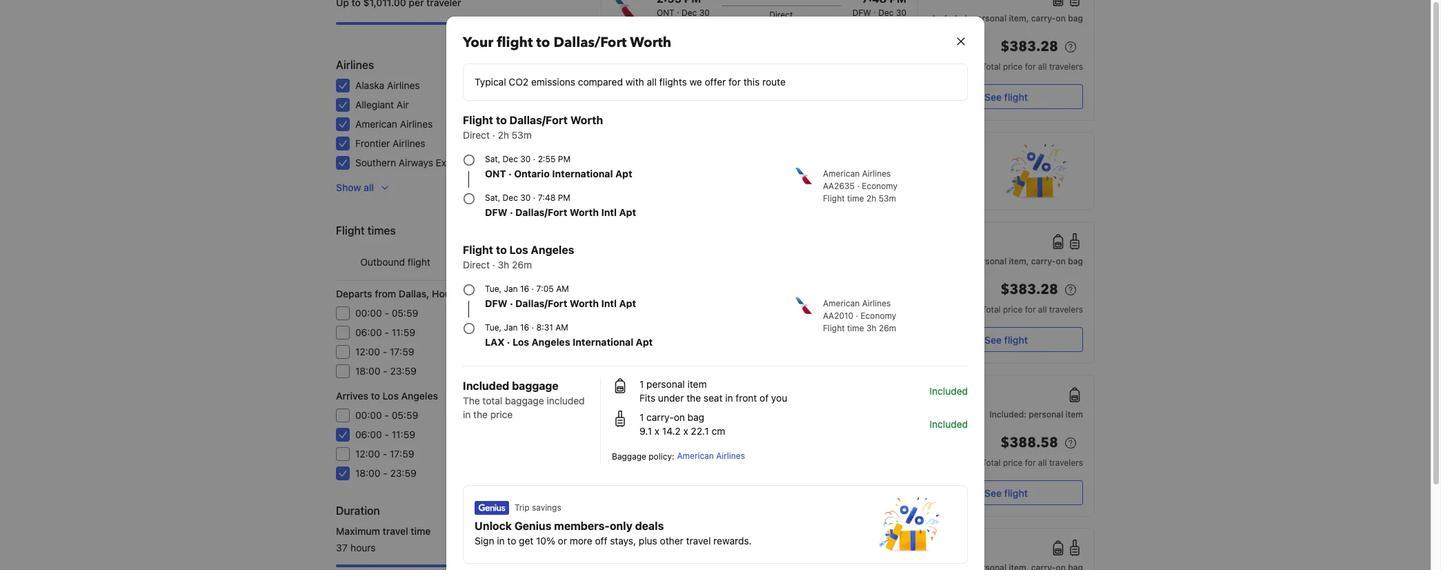 Task type: describe. For each thing, give the bounding box(es) containing it.
lax for 9:06 am
[[657, 557, 673, 567]]

0 vertical spatial unlock
[[613, 166, 650, 179]]

your flight to dallas/fort worth
[[463, 33, 672, 52]]

for for $383.28 region for 2nd see flight "button" from the bottom of the page
[[1025, 304, 1036, 315]]

aa2635
[[823, 181, 855, 191]]

under
[[658, 392, 684, 404]]

2 total price for all travelers from the top
[[982, 304, 1084, 315]]

$383.28 for pm see flight "button"
[[1001, 37, 1059, 56]]

am for 5:00 am
[[685, 389, 703, 401]]

departs from dallas, houston
[[336, 288, 471, 300]]

tue, jan 16 · 7:05 am dfw · dallas/fort worth intl apt
[[485, 284, 636, 309]]

16 down 5
[[563, 99, 573, 110]]

with
[[626, 76, 644, 88]]

seat
[[704, 392, 723, 404]]

5:00
[[657, 389, 682, 401]]

dfw . dec 30
[[853, 5, 907, 18]]

total for am
[[982, 458, 1001, 468]]

trip
[[515, 502, 530, 513]]

1 12:00 - 17:59 from the top
[[355, 346, 414, 357]]

0 vertical spatial members-
[[692, 166, 748, 179]]

1 horizontal spatial deals
[[773, 166, 802, 179]]

37
[[336, 542, 348, 553]]

30 inside 2:05 pm dfw . dec 30
[[896, 557, 907, 567]]

1 vertical spatial bag
[[1068, 256, 1084, 266]]

5
[[568, 79, 573, 91]]

· inside american airlines aa2010 · economy flight time 3h 26m
[[856, 311, 859, 321]]

2h inside american airlines aa2635 · economy flight time 2h 53m
[[867, 193, 877, 204]]

· inside flight to dallas/fort worth direct · 2h 53m
[[493, 129, 495, 141]]

1 vertical spatial carry-
[[1032, 256, 1056, 266]]

southern
[[355, 157, 396, 168]]

flight for see flight "button" associated with am
[[1005, 487, 1028, 499]]

american inside american airlines aa2635 · economy flight time 2h 53m
[[823, 168, 860, 179]]

item for included:
[[1066, 409, 1084, 420]]

worth up 8:15 on the top left of the page
[[630, 33, 672, 52]]

16 inside 8:31 am lax . jan 16
[[898, 313, 907, 324]]

other inside the your flight to dallas/fort worth dialog
[[660, 535, 684, 547]]

0 vertical spatial baggage
[[512, 380, 559, 392]]

59m
[[779, 387, 796, 398]]

personal item, carry-on bag
[[972, 256, 1084, 266]]

show
[[336, 182, 361, 193]]

front
[[736, 392, 757, 404]]

savings
[[532, 502, 562, 513]]

included for 1 personal item fits under the seat in front of you
[[930, 385, 968, 397]]

. inside 2:05 pm dfw . dec 30
[[874, 554, 876, 565]]

am for 9:06 am
[[685, 542, 703, 554]]

southern airways express
[[355, 157, 471, 168]]

. inside dfw . dec 30
[[874, 5, 876, 15]]

9:40 pm
[[862, 55, 907, 68]]

airlines inside baggage policy: american airlines
[[716, 451, 745, 461]]

pm for 9:40 pm
[[890, 55, 907, 68]]

jan inside tue, jan 16 · 8:31 am lax · los angeles international apt
[[504, 322, 518, 333]]

1 horizontal spatial 26m
[[781, 297, 798, 307]]

53m inside american airlines aa2635 · economy flight time 2h 53m
[[879, 193, 897, 204]]

8:15
[[657, 55, 681, 68]]

total for pm
[[982, 61, 1001, 72]]

2:05 pm dfw . dec 30
[[853, 542, 907, 567]]

american inside baggage policy: american airlines
[[677, 451, 714, 461]]

0 vertical spatial plus
[[777, 182, 796, 193]]

3h 25m
[[768, 54, 798, 64]]

direct inside flight to dallas/fort worth direct · 2h 53m
[[463, 129, 490, 141]]

members- inside the your flight to dallas/fort worth dialog
[[554, 520, 610, 532]]

sat, for ont
[[485, 154, 500, 164]]

your
[[463, 33, 494, 52]]

0 vertical spatial genius
[[653, 166, 690, 179]]

economy for flight to los angeles
[[861, 311, 897, 321]]

allegiant air
[[355, 99, 409, 110]]

0 vertical spatial rewards.
[[852, 182, 890, 193]]

1 18:00 from the top
[[355, 365, 381, 377]]

16 inside tue, jan 16 · 8:31 am lax · los angeles international apt
[[520, 322, 529, 333]]

maximum travel time 37 hours
[[336, 525, 431, 553]]

flight inside the your flight to dallas/fort worth dialog
[[497, 33, 533, 52]]

express
[[436, 157, 471, 168]]

am inside tue, jan 16 · 8:31 am lax · los angeles international apt
[[556, 322, 568, 333]]

sat, dec 30 · 7:48 pm dfw · dallas/fort worth intl apt
[[485, 193, 636, 218]]

american airlines link
[[677, 451, 745, 461]]

travel inside maximum travel time 37 hours
[[383, 525, 408, 537]]

1 06:00 from the top
[[355, 326, 382, 338]]

jan inside 8:15 pm dfw . jan 16
[[683, 70, 697, 81]]

5:00 am ont . dec 30
[[657, 389, 710, 414]]

3h inside flight to los angeles direct · 3h 26m
[[498, 259, 509, 271]]

see for 8:43 am
[[985, 487, 1002, 499]]

unlock genius members-only deals sign in to get 10% or more off stays, plus other travel rewards. inside the your flight to dallas/fort worth dialog
[[475, 520, 752, 547]]

14.2
[[662, 425, 681, 437]]

0 vertical spatial on
[[1056, 13, 1066, 23]]

american airlines up "fits"
[[613, 336, 681, 346]]

8:15 pm dfw . jan 16
[[657, 55, 708, 81]]

dallas/fort up compared
[[554, 33, 627, 52]]

apt for tue, jan 16 · 8:31 am lax · los angeles international apt
[[636, 336, 653, 348]]

in inside 1 personal item fits under the seat in front of you
[[725, 392, 733, 404]]

flight times
[[336, 224, 396, 237]]

flight to los angeles direct · 3h 26m
[[463, 244, 574, 271]]

9:06 am lax . dec 30
[[657, 542, 708, 567]]

american airlines aa2635 · economy flight time 2h 53m
[[823, 168, 898, 204]]

outbound flight button
[[336, 244, 455, 280]]

international inside sat, dec 30 · 2:55 pm ont · ontario international apt
[[552, 168, 613, 179]]

0 vertical spatial 10%
[[674, 182, 694, 193]]

dfw inside 2:05 pm dfw . dec 30
[[853, 557, 872, 567]]

0 horizontal spatial frontier airlines
[[355, 137, 426, 149]]

1 12:00 from the top
[[355, 346, 380, 357]]

0 vertical spatial only
[[748, 166, 771, 179]]

1 personal item fits under the seat in front of you
[[640, 378, 788, 404]]

total
[[483, 395, 503, 406]]

am for 8:31 am
[[889, 298, 907, 311]]

flights
[[660, 76, 687, 88]]

8:43
[[657, 451, 683, 464]]

angeles for arrives
[[401, 390, 438, 402]]

314
[[557, 365, 573, 377]]

your flight to dallas/fort worth dialog
[[430, 0, 1001, 570]]

all for $383.28 region related to pm see flight "button"
[[1039, 61, 1047, 72]]

0 vertical spatial more
[[708, 182, 731, 193]]

personal for included: personal item, carry-on bag
[[972, 13, 1007, 23]]

30 inside sat, dec 30 · 2:55 pm ont · ontario international apt
[[521, 154, 531, 164]]

see flight button for am
[[930, 480, 1084, 505]]

1 vertical spatial baggage
[[505, 395, 544, 406]]

american up "fits"
[[613, 336, 650, 346]]

2 05:59 from the top
[[392, 409, 418, 421]]

· inside flight to los angeles direct · 3h 26m
[[493, 259, 495, 271]]

maximum
[[336, 525, 380, 537]]

worth inside tue, jan 16 · 7:05 am dfw · dallas/fort worth intl apt
[[570, 297, 599, 309]]

international inside tue, jan 16 · 8:31 am lax · los angeles international apt
[[573, 336, 634, 348]]

flight for outbound flight button
[[408, 256, 430, 268]]

1 for 1 personal item fits under the seat in front of you
[[640, 378, 644, 390]]

worth inside flight to dallas/fort worth direct · 2h 53m
[[571, 114, 603, 126]]

arrives
[[336, 390, 368, 402]]

flight for 2nd see flight "button" from the bottom of the page
[[1005, 334, 1028, 345]]

2 travelers from the top
[[1050, 304, 1084, 315]]

this
[[744, 76, 760, 88]]

1 00:00 - 05:59 from the top
[[355, 307, 418, 319]]

get inside the your flight to dallas/fort worth dialog
[[519, 535, 534, 547]]

worth inside sat, dec 30 · 7:48 pm dfw · dallas/fort worth intl apt
[[570, 206, 599, 218]]

departs
[[336, 288, 372, 300]]

hours
[[351, 542, 376, 553]]

emissions
[[531, 76, 576, 88]]

1 horizontal spatial frontier airlines
[[613, 427, 674, 437]]

8:43 am .
[[657, 451, 703, 474]]

401
[[557, 326, 573, 338]]

american up the typical co2 emissions compared with all flights we offer for this route
[[613, 30, 650, 41]]

30 inside "ont . dec 30"
[[700, 8, 710, 18]]

air
[[397, 99, 409, 110]]

included: personal item
[[990, 409, 1084, 420]]

plus inside the your flight to dallas/fort worth dialog
[[639, 535, 658, 547]]

to inside flight to los angeles direct · 3h 26m
[[496, 244, 507, 256]]

american airlines down with at the top
[[613, 93, 681, 104]]

los for arrives
[[383, 390, 399, 402]]

american airlines aa2010 · economy flight time 3h 26m
[[823, 298, 897, 333]]

flight to dallas/fort worth direct · 2h 53m
[[463, 114, 603, 141]]

total price for all travelers for 8:43 am
[[982, 458, 1084, 468]]

1 06:00 - 11:59 from the top
[[355, 326, 415, 338]]

item for 1 personal item
[[688, 378, 707, 390]]

dallas/fort inside flight to dallas/fort worth direct · 2h 53m
[[510, 114, 568, 126]]

8:31 inside tue, jan 16 · 8:31 am lax · los angeles international apt
[[537, 322, 553, 333]]

duration
[[336, 504, 380, 517]]

return flight
[[487, 256, 542, 268]]

alaska
[[355, 79, 385, 91]]

7:05
[[537, 284, 554, 294]]

$388.58
[[1001, 433, 1059, 452]]

see flight for pm
[[985, 91, 1028, 102]]

53m inside flight to dallas/fort worth direct · 2h 53m
[[512, 129, 532, 141]]

1 23:59 from the top
[[390, 365, 417, 377]]

dec inside dfw . dec 30
[[879, 8, 894, 18]]

los for flight
[[510, 244, 528, 256]]

2 23:59 from the top
[[390, 467, 417, 479]]

8:31 inside 8:31 am lax . jan 16
[[863, 298, 887, 311]]

0 vertical spatial bag
[[1068, 13, 1084, 23]]

airways
[[399, 157, 433, 168]]

dfw inside tue, jan 16 · 7:05 am dfw · dallas/fort worth intl apt
[[485, 297, 508, 309]]

route
[[763, 76, 786, 88]]

fits
[[640, 392, 656, 404]]

all inside dialog
[[647, 76, 657, 88]]

show all
[[336, 182, 374, 193]]

pm inside sat, dec 30 · 2:55 pm ont · ontario international apt
[[558, 154, 571, 164]]

0 vertical spatial other
[[798, 182, 822, 193]]

$388.58 region
[[930, 432, 1084, 457]]

lax for 8:31 am
[[858, 313, 874, 324]]

flight inside american airlines aa2635 · economy flight time 2h 53m
[[823, 193, 845, 204]]

1 horizontal spatial sign
[[613, 182, 632, 193]]

see flight button for pm
[[930, 84, 1084, 109]]

off inside the your flight to dallas/fort worth dialog
[[595, 535, 608, 547]]

travel inside the your flight to dallas/fort worth dialog
[[686, 535, 711, 547]]

apt inside sat, dec 30 · 2:55 pm ont · ontario international apt
[[616, 168, 633, 179]]

$383.28 region for pm see flight "button"
[[930, 36, 1084, 61]]

30 inside sat, dec 30 · 7:48 pm dfw · dallas/fort worth intl apt
[[521, 193, 531, 203]]

typical co2 emissions compared with all flights we offer for this route
[[475, 76, 786, 88]]

flight inside american airlines aa2010 · economy flight time 3h 26m
[[823, 323, 845, 333]]

10% inside the your flight to dallas/fort worth dialog
[[536, 535, 555, 547]]

dec inside 9:06 am lax . dec 30
[[680, 557, 695, 567]]

dec inside 5:00 am ont . dec 30
[[682, 404, 697, 414]]

0 vertical spatial off
[[733, 182, 746, 193]]

1 item, from the top
[[1009, 13, 1029, 23]]

16 inside tue, jan 16 · 7:05 am dfw · dallas/fort worth intl apt
[[520, 284, 529, 294]]

16 inside 8:15 pm dfw . jan 16
[[699, 70, 708, 81]]

505
[[556, 346, 573, 357]]

2 see flight from the top
[[985, 334, 1028, 345]]

1 vertical spatial on
[[1056, 256, 1066, 266]]

alaska airlines
[[355, 79, 420, 91]]

you
[[772, 392, 788, 404]]

more inside the your flight to dallas/fort worth dialog
[[570, 535, 593, 547]]

flight for flight to dallas/fort worth direct · 2h 53m
[[463, 114, 493, 126]]

return flight button
[[455, 244, 573, 280]]

26m inside american airlines aa2010 · economy flight time 3h 26m
[[879, 323, 897, 333]]

1 00:00 from the top
[[355, 307, 382, 319]]

ont inside sat, dec 30 · 2:55 pm ont · ontario international apt
[[485, 168, 506, 179]]

2 vertical spatial 2h
[[766, 387, 776, 398]]

2 06:00 - 11:59 from the top
[[355, 429, 415, 440]]

2 horizontal spatial travel
[[824, 182, 849, 193]]

1 11:59 from the top
[[392, 326, 415, 338]]

time for flight to los angeles
[[847, 323, 864, 333]]

2:05
[[862, 542, 887, 554]]

times
[[368, 224, 396, 237]]

houston
[[432, 288, 471, 300]]

dfw inside sat, dec 30 · 7:48 pm dfw · dallas/fort worth intl apt
[[485, 206, 508, 218]]

dallas/fort inside tue, jan 16 · 7:05 am dfw · dallas/fort worth intl apt
[[516, 297, 568, 309]]

baggage
[[612, 451, 647, 462]]

22.1
[[691, 425, 709, 437]]

only inside the your flight to dallas/fort worth dialog
[[610, 520, 633, 532]]

all for $388.58 region
[[1039, 458, 1047, 468]]

price for see flight "button" associated with am
[[1003, 458, 1023, 468]]

3h inside american airlines aa2010 · economy flight time 3h 26m
[[867, 323, 877, 333]]

included: for $383.28
[[933, 13, 970, 23]]

carry- inside "1 carry-on bag 9.1 x 14.2 x 22.1 cm"
[[647, 411, 674, 423]]

0 vertical spatial carry-
[[1032, 13, 1056, 23]]

102
[[557, 307, 573, 319]]

8:31 am lax . jan 16
[[858, 298, 907, 324]]

airlines inside american airlines aa2635 · economy flight time 2h 53m
[[862, 168, 891, 179]]

from
[[375, 288, 396, 300]]

9:40
[[862, 55, 887, 68]]

for for $388.58 region
[[1025, 458, 1036, 468]]

economy for flight to dallas/fort worth
[[862, 181, 898, 191]]

on inside "1 carry-on bag 9.1 x 14.2 x 22.1 cm"
[[674, 411, 685, 423]]

of
[[760, 392, 769, 404]]



Task type: vqa. For each thing, say whether or not it's contained in the screenshot.
'Sign' within the Your flight to Dallas/Fort Worth dialog
yes



Task type: locate. For each thing, give the bounding box(es) containing it.
1 horizontal spatial frontier
[[613, 427, 643, 437]]

584
[[555, 118, 573, 130]]

26m inside flight to los angeles direct · 3h 26m
[[512, 259, 532, 271]]

3 total from the top
[[982, 458, 1001, 468]]

1 vertical spatial more
[[570, 535, 593, 547]]

american inside american airlines aa2010 · economy flight time 3h 26m
[[823, 298, 860, 308]]

tue, inside tue, jan 16 · 7:05 am dfw · dallas/fort worth intl apt
[[485, 284, 502, 294]]

0 vertical spatial lax
[[858, 313, 874, 324]]

included baggage the total baggage included in the price
[[463, 380, 585, 420]]

2 $383.28 region from the top
[[930, 279, 1084, 304]]

3 see from the top
[[985, 487, 1002, 499]]

personal for 1 personal item fits under the seat in front of you
[[647, 378, 685, 390]]

tab list containing outbound flight
[[336, 244, 573, 282]]

dallas/fort down 7:48
[[516, 206, 568, 218]]

apt inside sat, dec 30 · 7:48 pm dfw · dallas/fort worth intl apt
[[619, 206, 636, 218]]

$383.28 down the personal item, carry-on bag
[[1001, 280, 1059, 299]]

intl for tue, jan 16 · 7:05 am dfw · dallas/fort worth intl apt
[[601, 297, 617, 309]]

time inside american airlines aa2010 · economy flight time 3h 26m
[[847, 323, 864, 333]]

sat, left 7:48
[[485, 193, 500, 203]]

1 18:00 - 23:59 from the top
[[355, 365, 417, 377]]

allegiant
[[355, 99, 394, 110]]

1 total price for all travelers from the top
[[982, 61, 1084, 72]]

plus
[[777, 182, 796, 193], [639, 535, 658, 547]]

0 vertical spatial 00:00
[[355, 307, 382, 319]]

dfw inside 8:15 pm dfw . jan 16
[[657, 70, 676, 81]]

all right show
[[364, 182, 374, 193]]

stays, inside the your flight to dallas/fort worth dialog
[[610, 535, 636, 547]]

pm right "9:40"
[[890, 55, 907, 68]]

12:00 - 17:59 down arrives to los angeles
[[355, 448, 414, 460]]

1 vertical spatial members-
[[554, 520, 610, 532]]

1 17:59 from the top
[[390, 346, 414, 357]]

the
[[463, 395, 480, 406]]

1 horizontal spatial rewards.
[[852, 182, 890, 193]]

17:59 up arrives to los angeles
[[390, 346, 414, 357]]

jan inside tue, jan 16 · 7:05 am dfw · dallas/fort worth intl apt
[[504, 284, 518, 294]]

get
[[657, 182, 672, 193], [519, 535, 534, 547]]

00:00 - 05:59 down the from
[[355, 307, 418, 319]]

travel
[[824, 182, 849, 193], [383, 525, 408, 537], [686, 535, 711, 547]]

angeles inside tue, jan 16 · 8:31 am lax · los angeles international apt
[[532, 336, 570, 348]]

1 american airlines image from the top
[[796, 168, 812, 184]]

1 vertical spatial or
[[558, 535, 567, 547]]

11:59 down arrives to los angeles
[[392, 429, 415, 440]]

flight for return flight button
[[519, 256, 542, 268]]

1 horizontal spatial 2h
[[766, 387, 776, 398]]

lax
[[858, 313, 874, 324], [485, 336, 505, 348], [657, 557, 673, 567]]

11:59
[[392, 326, 415, 338], [392, 429, 415, 440]]

10%
[[674, 182, 694, 193], [536, 535, 555, 547]]

baggage right the total
[[505, 395, 544, 406]]

american airlines image for angeles
[[796, 297, 812, 314]]

american airlines image left aa2635
[[796, 168, 812, 184]]

dallas,
[[399, 288, 430, 300]]

item inside 1 personal item fits under the seat in front of you
[[688, 378, 707, 390]]

0 horizontal spatial 2h
[[498, 129, 509, 141]]

flight inside flight to dallas/fort worth direct · 2h 53m
[[463, 114, 493, 126]]

1 vertical spatial 06:00 - 11:59
[[355, 429, 415, 440]]

1 tue, from the top
[[485, 284, 502, 294]]

dfw down 2:05 at the bottom of page
[[853, 557, 872, 567]]

1 up "fits"
[[640, 378, 644, 390]]

0 horizontal spatial frontier
[[355, 137, 390, 149]]

25m
[[781, 54, 798, 64]]

sat, for dfw
[[485, 193, 500, 203]]

$383.28 down included: personal item, carry-on bag
[[1001, 37, 1059, 56]]

only
[[748, 166, 771, 179], [610, 520, 633, 532]]

1 $383.28 region from the top
[[930, 36, 1084, 61]]

30 inside 5:00 am ont . dec 30
[[700, 404, 710, 414]]

06:00 down departs
[[355, 326, 382, 338]]

travelers for pm
[[1050, 61, 1084, 72]]

1 horizontal spatial travel
[[686, 535, 711, 547]]

jan left '401'
[[504, 322, 518, 333]]

. inside "ont . dec 30"
[[677, 5, 680, 15]]

1 05:59 from the top
[[392, 307, 418, 319]]

american up aa2010 on the right bottom of the page
[[823, 298, 860, 308]]

dec inside 2:05 pm dfw . dec 30
[[879, 557, 894, 567]]

jan inside 8:31 am lax . jan 16
[[882, 313, 895, 324]]

2 vertical spatial carry-
[[647, 411, 674, 423]]

for
[[1025, 61, 1036, 72], [729, 76, 741, 88], [1025, 304, 1036, 315], [1025, 458, 1036, 468]]

53m
[[512, 129, 532, 141], [879, 193, 897, 204]]

0 vertical spatial tue,
[[485, 284, 502, 294]]

genius image
[[1006, 144, 1067, 199], [879, 497, 940, 552], [475, 501, 509, 515], [475, 501, 509, 515]]

dec up ontario
[[503, 154, 518, 164]]

06:00 - 11:59 down arrives to los angeles
[[355, 429, 415, 440]]

angeles for flight
[[531, 244, 574, 256]]

1 horizontal spatial the
[[687, 392, 701, 404]]

2 17:59 from the top
[[390, 448, 414, 460]]

time inside maximum travel time 37 hours
[[411, 525, 431, 537]]

1 vertical spatial 18:00
[[355, 467, 381, 479]]

dec inside "ont . dec 30"
[[682, 8, 697, 18]]

0 vertical spatial the
[[687, 392, 701, 404]]

sat,
[[485, 154, 500, 164], [485, 193, 500, 203]]

2 horizontal spatial lax
[[858, 313, 874, 324]]

1 vertical spatial american airlines image
[[796, 297, 812, 314]]

8:31
[[863, 298, 887, 311], [537, 322, 553, 333]]

economy right aa2635
[[862, 181, 898, 191]]

included for 1 carry-on bag 9.1 x 14.2 x 22.1 cm
[[930, 418, 968, 430]]

time
[[847, 193, 864, 204], [847, 323, 864, 333], [411, 525, 431, 537]]

am right 7:05
[[556, 284, 569, 294]]

0 vertical spatial 2h
[[498, 129, 509, 141]]

outbound flight
[[360, 256, 430, 268]]

2 18:00 - 23:59 from the top
[[355, 467, 417, 479]]

jan
[[683, 70, 697, 81], [504, 284, 518, 294], [882, 313, 895, 324], [504, 322, 518, 333]]

flight down aa2635
[[823, 193, 845, 204]]

1 vertical spatial lax
[[485, 336, 505, 348]]

0 horizontal spatial 53m
[[512, 129, 532, 141]]

frontier airlines up the baggage
[[613, 427, 674, 437]]

carry-
[[1032, 13, 1056, 23], [1032, 256, 1056, 266], [647, 411, 674, 423]]

flight for flight times
[[336, 224, 365, 237]]

outbound
[[360, 256, 405, 268]]

frontier up southern on the top of the page
[[355, 137, 390, 149]]

. inside 5:00 am ont . dec 30
[[677, 401, 680, 411]]

personal for included: personal item
[[1029, 409, 1064, 420]]

sat, right express
[[485, 154, 500, 164]]

lax right aa2010 on the right bottom of the page
[[858, 313, 874, 324]]

cm
[[712, 425, 726, 437]]

tue, inside tue, jan 16 · 8:31 am lax · los angeles international apt
[[485, 322, 502, 333]]

american down the typical co2 emissions compared with all flights we offer for this route
[[613, 93, 650, 104]]

ont left ontario
[[485, 168, 506, 179]]

dec down 5:00
[[682, 404, 697, 414]]

17:59
[[390, 346, 414, 357], [390, 448, 414, 460]]

pm for 8:15 pm dfw . jan 16
[[683, 55, 700, 68]]

2 sat, from the top
[[485, 193, 500, 203]]

the inside 1 personal item fits under the seat in front of you
[[687, 392, 701, 404]]

unlock inside the your flight to dallas/fort worth dialog
[[475, 520, 512, 532]]

0 vertical spatial 23:59
[[390, 365, 417, 377]]

jan right aa2010 on the right bottom of the page
[[882, 313, 895, 324]]

economy inside american airlines aa2635 · economy flight time 2h 53m
[[862, 181, 898, 191]]

2 intl from the top
[[601, 297, 617, 309]]

lax inside 8:31 am lax . jan 16
[[858, 313, 874, 324]]

airlines
[[652, 30, 681, 41], [336, 59, 374, 71], [387, 79, 420, 91], [652, 93, 681, 104], [400, 118, 433, 130], [393, 137, 426, 149], [862, 168, 891, 179], [862, 298, 891, 308], [652, 336, 681, 346], [646, 427, 674, 437], [716, 451, 745, 461]]

3 see flight from the top
[[985, 487, 1028, 499]]

all down $388.58
[[1039, 458, 1047, 468]]

flight for flight to los angeles direct · 3h 26m
[[463, 244, 493, 256]]

los inside flight to los angeles direct · 3h 26m
[[510, 244, 528, 256]]

am inside tue, jan 16 · 7:05 am dfw · dallas/fort worth intl apt
[[556, 284, 569, 294]]

2 see from the top
[[985, 334, 1002, 345]]

1 vertical spatial get
[[519, 535, 534, 547]]

worth down 5
[[571, 114, 603, 126]]

off
[[733, 182, 746, 193], [595, 535, 608, 547]]

total price for all travelers down included: personal item, carry-on bag
[[982, 61, 1084, 72]]

0 vertical spatial sat,
[[485, 154, 500, 164]]

price down included: personal item, carry-on bag
[[1003, 61, 1023, 72]]

16 left 7:05
[[520, 284, 529, 294]]

am down 102
[[556, 322, 568, 333]]

total price for all travelers down the personal item, carry-on bag
[[982, 304, 1084, 315]]

am
[[556, 284, 569, 294], [889, 298, 907, 311], [556, 322, 568, 333], [685, 389, 703, 401], [685, 451, 703, 464], [685, 542, 703, 554]]

3 total price for all travelers from the top
[[982, 458, 1084, 468]]

18:00 - 23:59
[[355, 365, 417, 377], [355, 467, 417, 479]]

apt inside tue, jan 16 · 7:05 am dfw · dallas/fort worth intl apt
[[619, 297, 636, 309]]

offer
[[705, 76, 726, 88]]

for for $383.28 region related to pm see flight "button"
[[1025, 61, 1036, 72]]

los
[[510, 244, 528, 256], [513, 336, 529, 348], [383, 390, 399, 402]]

2 06:00 from the top
[[355, 429, 382, 440]]

apt
[[616, 168, 633, 179], [619, 206, 636, 218], [619, 297, 636, 309], [636, 336, 653, 348]]

1 vertical spatial frontier airlines
[[613, 427, 674, 437]]

1 vertical spatial $383.28 region
[[930, 279, 1084, 304]]

pm for 2:05 pm dfw . dec 30
[[890, 542, 907, 554]]

0 vertical spatial included:
[[933, 13, 970, 23]]

included: personal item, carry-on bag
[[933, 13, 1084, 23]]

0 horizontal spatial travel
[[383, 525, 408, 537]]

ont up 8:15 on the top left of the page
[[657, 8, 675, 18]]

00:00 down departs
[[355, 307, 382, 319]]

2 see flight button from the top
[[930, 327, 1084, 352]]

am left seat
[[685, 389, 703, 401]]

sat, inside sat, dec 30 · 7:48 pm dfw · dallas/fort worth intl apt
[[485, 193, 500, 203]]

1 travelers from the top
[[1050, 61, 1084, 72]]

1 vertical spatial rewards.
[[714, 535, 752, 547]]

american down allegiant
[[355, 118, 397, 130]]

bag inside "1 carry-on bag 9.1 x 14.2 x 22.1 cm"
[[688, 411, 705, 423]]

included inside the included baggage the total baggage included in the price
[[463, 380, 509, 392]]

$383.28 region down the personal item, carry-on bag
[[930, 279, 1084, 304]]

time right maximum
[[411, 525, 431, 537]]

0 horizontal spatial get
[[519, 535, 534, 547]]

intl for sat, dec 30 · 7:48 pm dfw · dallas/fort worth intl apt
[[601, 206, 617, 218]]

$383.28 region
[[930, 36, 1084, 61], [930, 279, 1084, 304]]

the inside the included baggage the total baggage included in the price
[[474, 409, 488, 420]]

lax inside tue, jan 16 · 8:31 am lax · los angeles international apt
[[485, 336, 505, 348]]

tab list
[[336, 244, 573, 282]]

0 vertical spatial 12:00 - 17:59
[[355, 346, 414, 357]]

1 vertical spatial plus
[[639, 535, 658, 547]]

3
[[568, 157, 573, 168]]

or
[[696, 182, 705, 193], [558, 535, 567, 547]]

1 vertical spatial tue,
[[485, 322, 502, 333]]

total down $388.58 region
[[982, 458, 1001, 468]]

1 horizontal spatial 53m
[[879, 193, 897, 204]]

1 sat, from the top
[[485, 154, 500, 164]]

16 right american airlines aa2010 · economy flight time 3h 26m
[[898, 313, 907, 324]]

we
[[690, 76, 702, 88]]

time for flight to dallas/fort worth
[[847, 193, 864, 204]]

ont inside "ont . dec 30"
[[657, 8, 675, 18]]

direct inside flight to los angeles direct · 3h 26m
[[463, 259, 490, 271]]

1 vertical spatial genius
[[515, 520, 552, 532]]

apt for tue, jan 16 · 7:05 am dfw · dallas/fort worth intl apt
[[619, 297, 636, 309]]

0 vertical spatial deals
[[773, 166, 802, 179]]

1 vertical spatial economy
[[861, 311, 897, 321]]

2 vertical spatial angeles
[[401, 390, 438, 402]]

1 vertical spatial ont
[[485, 168, 506, 179]]

pm right the 2:55
[[558, 154, 571, 164]]

1 horizontal spatial 10%
[[674, 182, 694, 193]]

00:00 - 05:59
[[355, 307, 418, 319], [355, 409, 418, 421]]

16
[[699, 70, 708, 81], [563, 99, 573, 110], [520, 284, 529, 294], [898, 313, 907, 324], [520, 322, 529, 333]]

2 horizontal spatial 26m
[[879, 323, 897, 333]]

pm inside 2:05 pm dfw . dec 30
[[890, 542, 907, 554]]

0 vertical spatial 06:00 - 11:59
[[355, 326, 415, 338]]

american up aa2635
[[823, 168, 860, 179]]

pm up we
[[683, 55, 700, 68]]

· inside american airlines aa2635 · economy flight time 2h 53m
[[857, 181, 860, 191]]

unlock
[[613, 166, 650, 179], [475, 520, 512, 532]]

00:00
[[355, 307, 382, 319], [355, 409, 382, 421]]

tue, for dfw
[[485, 284, 502, 294]]

ont
[[657, 8, 675, 18], [485, 168, 506, 179], [657, 404, 675, 414]]

am right 8:43
[[685, 451, 703, 464]]

2 vertical spatial bag
[[688, 411, 705, 423]]

item
[[688, 378, 707, 390], [1066, 409, 1084, 420]]

all inside button
[[364, 182, 374, 193]]

price for pm see flight "button"
[[1003, 61, 1023, 72]]

0 horizontal spatial 10%
[[536, 535, 555, 547]]

dfw
[[853, 8, 872, 18], [657, 70, 676, 81], [485, 206, 508, 218], [485, 297, 508, 309], [853, 557, 872, 567]]

sat, inside sat, dec 30 · 2:55 pm ont · ontario international apt
[[485, 154, 500, 164]]

to inside flight to dallas/fort worth direct · 2h 53m
[[496, 114, 507, 126]]

dec down ontario
[[503, 193, 518, 203]]

all
[[1039, 61, 1047, 72], [647, 76, 657, 88], [364, 182, 374, 193], [1039, 304, 1047, 315], [1039, 458, 1047, 468]]

1 vertical spatial 17:59
[[390, 448, 414, 460]]

dfw up 'return'
[[485, 206, 508, 218]]

dfw up "9:40"
[[853, 8, 872, 18]]

international down 102
[[573, 336, 634, 348]]

1 see from the top
[[985, 91, 1002, 102]]

1 horizontal spatial plus
[[777, 182, 796, 193]]

12:00 - 17:59
[[355, 346, 414, 357], [355, 448, 414, 460]]

sign
[[613, 182, 632, 193], [475, 535, 494, 547]]

2 00:00 from the top
[[355, 409, 382, 421]]

dec inside sat, dec 30 · 2:55 pm ont · ontario international apt
[[503, 154, 518, 164]]

0 horizontal spatial x
[[655, 425, 660, 437]]

dallas/fort up the 2:55
[[510, 114, 568, 126]]

1 vertical spatial see flight
[[985, 334, 1028, 345]]

return
[[487, 256, 516, 268]]

23:59
[[390, 365, 417, 377], [390, 467, 417, 479]]

1 vertical spatial frontier
[[613, 427, 643, 437]]

angeles left the
[[401, 390, 438, 402]]

worth
[[630, 33, 672, 52], [571, 114, 603, 126], [570, 206, 599, 218], [570, 297, 599, 309]]

baggage down 314 on the bottom of page
[[512, 380, 559, 392]]

see for 8:15 pm
[[985, 91, 1002, 102]]

for inside dialog
[[729, 76, 741, 88]]

3 see flight button from the top
[[930, 480, 1084, 505]]

dec down 2:05 at the bottom of page
[[879, 557, 894, 567]]

trip savings
[[515, 502, 562, 513]]

direct
[[770, 10, 793, 20], [772, 72, 795, 83], [463, 129, 490, 141], [463, 259, 490, 271], [770, 406, 793, 416], [769, 559, 792, 569]]

17:59 down arrives to los angeles
[[390, 448, 414, 460]]

am inside 8:31 am lax . jan 16
[[889, 298, 907, 311]]

dec up 8:15 pm dfw . jan 16
[[682, 8, 697, 18]]

see flight for am
[[985, 487, 1028, 499]]

30 inside 9:06 am lax . dec 30
[[698, 557, 708, 567]]

all down the personal item, carry-on bag
[[1039, 304, 1047, 315]]

1 vertical spatial 00:00
[[355, 409, 382, 421]]

intl inside sat, dec 30 · 7:48 pm dfw · dallas/fort worth intl apt
[[601, 206, 617, 218]]

or inside the your flight to dallas/fort worth dialog
[[558, 535, 567, 547]]

dallas/fort inside sat, dec 30 · 7:48 pm dfw · dallas/fort worth intl apt
[[516, 206, 568, 218]]

am inside 8:43 am .
[[685, 451, 703, 464]]

1 vertical spatial included:
[[990, 409, 1027, 420]]

0 vertical spatial $383.28
[[1001, 37, 1059, 56]]

2 american airlines image from the top
[[796, 297, 812, 314]]

0 vertical spatial angeles
[[531, 244, 574, 256]]

05:59 down departs from dallas, houston
[[392, 307, 418, 319]]

international
[[552, 168, 613, 179], [573, 336, 634, 348]]

1 vertical spatial 12:00
[[355, 448, 380, 460]]

unlock genius members-only deals sign in to get 10% or more off stays, plus other travel rewards.
[[613, 166, 890, 193], [475, 520, 752, 547]]

genius inside the your flight to dallas/fort worth dialog
[[515, 520, 552, 532]]

0 vertical spatial time
[[847, 193, 864, 204]]

$383.28 for 2nd see flight "button" from the bottom of the page
[[1001, 280, 1059, 299]]

price down the total
[[491, 409, 513, 420]]

2 vertical spatial on
[[674, 411, 685, 423]]

am for 8:43 am
[[685, 451, 703, 464]]

1 horizontal spatial lax
[[657, 557, 673, 567]]

1 inside 1 personal item fits under the seat in front of you
[[640, 378, 644, 390]]

worth down 3
[[570, 206, 599, 218]]

$383.28 region down included: personal item, carry-on bag
[[930, 36, 1084, 61]]

ont . dec 30
[[657, 5, 710, 18]]

0 vertical spatial unlock genius members-only deals sign in to get 10% or more off stays, plus other travel rewards.
[[613, 166, 890, 193]]

total price for all travelers down $388.58
[[982, 458, 1084, 468]]

frontier airlines
[[355, 137, 426, 149], [613, 427, 674, 437]]

ont inside 5:00 am ont . dec 30
[[657, 404, 675, 414]]

2 11:59 from the top
[[392, 429, 415, 440]]

1 vertical spatial other
[[660, 535, 684, 547]]

3 travelers from the top
[[1050, 458, 1084, 468]]

1 up 9.1
[[640, 411, 644, 423]]

1 vertical spatial unlock
[[475, 520, 512, 532]]

dfw inside dfw . dec 30
[[853, 8, 872, 18]]

2 vertical spatial ont
[[657, 404, 675, 414]]

$383.28 region for 2nd see flight "button" from the bottom of the page
[[930, 279, 1084, 304]]

for down $388.58
[[1025, 458, 1036, 468]]

9:06
[[657, 542, 682, 554]]

pm right 2:05 at the bottom of page
[[890, 542, 907, 554]]

american airlines image for worth
[[796, 168, 812, 184]]

am right aa2010 on the right bottom of the page
[[889, 298, 907, 311]]

0 horizontal spatial unlock
[[475, 520, 512, 532]]

-
[[385, 307, 389, 319], [385, 326, 389, 338], [383, 346, 387, 357], [383, 365, 388, 377], [385, 409, 389, 421], [385, 429, 389, 440], [383, 448, 387, 460], [383, 467, 388, 479]]

total price for all travelers for 8:15 pm
[[982, 61, 1084, 72]]

flight inside flight to los angeles direct · 3h 26m
[[463, 244, 493, 256]]

1 horizontal spatial stays,
[[748, 182, 774, 193]]

0 vertical spatial intl
[[601, 206, 617, 218]]

1 x from the left
[[655, 425, 660, 437]]

american
[[613, 30, 650, 41], [613, 93, 650, 104], [355, 118, 397, 130], [823, 168, 860, 179], [823, 298, 860, 308], [613, 336, 650, 346], [677, 451, 714, 461]]

0 vertical spatial ont
[[657, 8, 675, 18]]

0 vertical spatial frontier airlines
[[355, 137, 426, 149]]

05:59
[[392, 307, 418, 319], [392, 409, 418, 421]]

the left seat
[[687, 392, 701, 404]]

for left this
[[729, 76, 741, 88]]

0 vertical spatial get
[[657, 182, 672, 193]]

arrives to los angeles
[[336, 390, 438, 402]]

0 vertical spatial or
[[696, 182, 705, 193]]

0 horizontal spatial rewards.
[[714, 535, 752, 547]]

co2
[[509, 76, 529, 88]]

the down the
[[474, 409, 488, 420]]

dfw down 'return'
[[485, 297, 508, 309]]

1 see flight button from the top
[[930, 84, 1084, 109]]

3h 26m
[[768, 297, 798, 307]]

los inside tue, jan 16 · 8:31 am lax · los angeles international apt
[[513, 336, 529, 348]]

american airlines down air
[[355, 118, 433, 130]]

1
[[640, 378, 644, 390], [640, 411, 644, 423]]

1 carry-on bag 9.1 x 14.2 x 22.1 cm
[[640, 411, 726, 437]]

apt for sat, dec 30 · 7:48 pm dfw · dallas/fort worth intl apt
[[619, 206, 636, 218]]

1 1 from the top
[[640, 378, 644, 390]]

2 total from the top
[[982, 304, 1001, 315]]

american airlines image
[[796, 168, 812, 184], [796, 297, 812, 314]]

1 vertical spatial item
[[1066, 409, 1084, 420]]

12:00
[[355, 346, 380, 357], [355, 448, 380, 460]]

7:48
[[538, 193, 556, 203]]

am inside 9:06 am lax . dec 30
[[685, 542, 703, 554]]

rewards. inside the your flight to dallas/fort worth dialog
[[714, 535, 752, 547]]

included: for $388.58
[[990, 409, 1027, 420]]

economy
[[862, 181, 898, 191], [861, 311, 897, 321]]

1 intl from the top
[[601, 206, 617, 218]]

flight inside outbound flight button
[[408, 256, 430, 268]]

intl right 102
[[601, 297, 617, 309]]

total down included: personal item, carry-on bag
[[982, 61, 1001, 72]]

in inside the included baggage the total baggage included in the price
[[463, 409, 471, 420]]

0 vertical spatial stays,
[[748, 182, 774, 193]]

1 $383.28 from the top
[[1001, 37, 1059, 56]]

1 horizontal spatial more
[[708, 182, 731, 193]]

all for $383.28 region for 2nd see flight "button" from the bottom of the page
[[1039, 304, 1047, 315]]

18:00 - 23:59 up the duration at the left bottom of the page
[[355, 467, 417, 479]]

2 vertical spatial see
[[985, 487, 1002, 499]]

30 inside dfw . dec 30
[[896, 8, 907, 18]]

1 vertical spatial sat,
[[485, 193, 500, 203]]

american airlines up 8:15 on the top left of the page
[[613, 30, 681, 41]]

2 $383.28 from the top
[[1001, 280, 1059, 299]]

1 for 1 carry-on bag 9.1 x 14.2 x 22.1 cm
[[640, 411, 644, 423]]

frontier
[[355, 137, 390, 149], [613, 427, 643, 437]]

1 inside "1 carry-on bag 9.1 x 14.2 x 22.1 cm"
[[640, 411, 644, 423]]

personal inside 1 personal item fits under the seat in front of you
[[647, 378, 685, 390]]

travelers for am
[[1050, 458, 1084, 468]]

tue, for lax
[[485, 322, 502, 333]]

18:00 up the duration at the left bottom of the page
[[355, 467, 381, 479]]

international down the 2:55
[[552, 168, 613, 179]]

. inside 8:15 pm dfw . jan 16
[[678, 68, 681, 78]]

flight left times on the left top of page
[[336, 224, 365, 237]]

2 12:00 from the top
[[355, 448, 380, 460]]

frontier up the baggage
[[613, 427, 643, 437]]

included:
[[933, 13, 970, 23], [990, 409, 1027, 420]]

0 horizontal spatial plus
[[639, 535, 658, 547]]

airlines inside american airlines aa2010 · economy flight time 3h 26m
[[862, 298, 891, 308]]

tue,
[[485, 284, 502, 294], [485, 322, 502, 333]]

am right 9:06
[[685, 542, 703, 554]]

pm right 7:48
[[558, 193, 571, 203]]

price for 2nd see flight "button" from the bottom of the page
[[1003, 304, 1023, 315]]

2h 59m
[[766, 387, 796, 398]]

06:00 down arrives
[[355, 429, 382, 440]]

compared
[[578, 76, 623, 88]]

for down the personal item, carry-on bag
[[1025, 304, 1036, 315]]

0 vertical spatial see flight button
[[930, 84, 1084, 109]]

0 vertical spatial 18:00
[[355, 365, 381, 377]]

included
[[463, 380, 509, 392], [930, 385, 968, 397], [930, 418, 968, 430]]

american down 22.1
[[677, 451, 714, 461]]

flight inside return flight button
[[519, 256, 542, 268]]

2 tue, from the top
[[485, 322, 502, 333]]

1 vertical spatial total price for all travelers
[[982, 304, 1084, 315]]

2 18:00 from the top
[[355, 467, 381, 479]]

1 vertical spatial angeles
[[532, 336, 570, 348]]

flight for pm see flight "button"
[[1005, 91, 1028, 102]]

1 see flight from the top
[[985, 91, 1028, 102]]

12:00 up the duration at the left bottom of the page
[[355, 448, 380, 460]]

2 x from the left
[[684, 425, 689, 437]]

0 horizontal spatial off
[[595, 535, 608, 547]]

0 horizontal spatial members-
[[554, 520, 610, 532]]

1 vertical spatial 8:31
[[537, 322, 553, 333]]

11:59 down departs from dallas, houston
[[392, 326, 415, 338]]

. inside 8:31 am lax . jan 16
[[877, 311, 879, 321]]

economy right aa2010 on the right bottom of the page
[[861, 311, 897, 321]]

1 horizontal spatial or
[[696, 182, 705, 193]]

2 1 from the top
[[640, 411, 644, 423]]

members-
[[692, 166, 748, 179], [554, 520, 610, 532]]

2 00:00 - 05:59 from the top
[[355, 409, 418, 421]]

frontier airlines up southern on the top of the page
[[355, 137, 426, 149]]

2:55
[[538, 154, 556, 164]]

flight down aa2010 on the right bottom of the page
[[823, 323, 845, 333]]

1 vertical spatial los
[[513, 336, 529, 348]]

00:00 down arrives
[[355, 409, 382, 421]]

1 total from the top
[[982, 61, 1001, 72]]

1 vertical spatial 00:00 - 05:59
[[355, 409, 418, 421]]

0 vertical spatial 26m
[[512, 259, 532, 271]]

price down $388.58 region
[[1003, 458, 1023, 468]]

16 left '401'
[[520, 322, 529, 333]]

price inside the included baggage the total baggage included in the price
[[491, 409, 513, 420]]

see flight button
[[930, 84, 1084, 109], [930, 327, 1084, 352], [930, 480, 1084, 505]]

1 vertical spatial 1
[[640, 411, 644, 423]]

lax up the total
[[485, 336, 505, 348]]

tue, jan 16 · 8:31 am lax · los angeles international apt
[[485, 322, 653, 348]]

2h inside flight to dallas/fort worth direct · 2h 53m
[[498, 129, 509, 141]]

05:59 down arrives to los angeles
[[392, 409, 418, 421]]

2 item, from the top
[[1009, 256, 1029, 266]]

0 horizontal spatial 8:31
[[537, 322, 553, 333]]

0 vertical spatial 1
[[640, 378, 644, 390]]

pm inside sat, dec 30 · 7:48 pm dfw · dallas/fort worth intl apt
[[558, 193, 571, 203]]

2 12:00 - 17:59 from the top
[[355, 448, 414, 460]]

1 horizontal spatial x
[[684, 425, 689, 437]]



